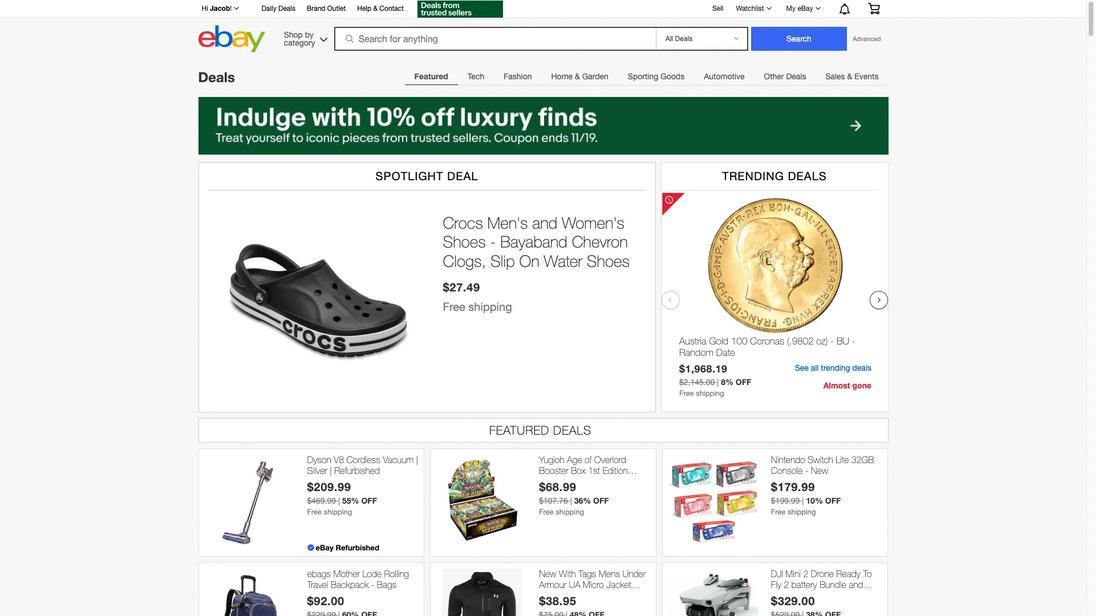 Task type: locate. For each thing, give the bounding box(es) containing it.
new down switch
[[811, 465, 828, 476]]

home & garden link
[[542, 65, 618, 88]]

spotlight deal
[[376, 169, 478, 182]]

| right vacuum
[[416, 455, 418, 465]]

- down lode
[[371, 580, 374, 590]]

deals for trending deals
[[788, 169, 827, 182]]

| left 10%
[[802, 496, 804, 506]]

None submit
[[751, 27, 847, 51]]

shoes down chevron
[[587, 252, 630, 270]]

1 vertical spatial and
[[849, 580, 863, 590]]

water
[[544, 252, 582, 270]]

off inside $2,145.00 | 8% off free shipping
[[735, 377, 751, 387]]

yugioh age of overlord booster box 1st edition factory sealed new!
[[539, 455, 628, 487]]

$68.99 $107.76 | 36% off free shipping
[[539, 480, 609, 516]]

featured tab list
[[405, 64, 888, 88]]

v8
[[334, 455, 344, 465]]

new with tags mens under armour ua micro jacket sweatshirt full zip track
[[539, 569, 646, 601]]

0 vertical spatial 2
[[803, 569, 808, 579]]

nintendo switch lite 32gb console - new $179.99 $199.99 | 10% off free shipping
[[771, 455, 874, 516]]

other deals
[[764, 72, 806, 81]]

ebay up ebags
[[316, 543, 334, 552]]

help & contact link
[[357, 3, 404, 15]]

0 horizontal spatial 2
[[784, 580, 789, 590]]

1 horizontal spatial &
[[575, 72, 580, 81]]

featured for featured deals
[[489, 423, 549, 437]]

new
[[811, 465, 828, 476], [539, 569, 556, 579]]

free down $2,145.00
[[679, 389, 694, 398]]

and
[[532, 213, 557, 232], [849, 580, 863, 590]]

crocs
[[443, 213, 483, 232]]

1 horizontal spatial featured
[[489, 423, 549, 437]]

mother
[[333, 569, 360, 579]]

help & contact
[[357, 5, 404, 13]]

0 vertical spatial ebay
[[798, 5, 813, 13]]

bags
[[377, 580, 397, 590]]

0 vertical spatial shoes
[[443, 232, 486, 251]]

deals for other deals
[[786, 72, 806, 81]]

advanced
[[853, 35, 881, 42]]

switch
[[808, 455, 833, 465]]

console
[[771, 465, 803, 476]]

shipping down 10%
[[788, 508, 816, 516]]

deals inside 'featured' "menu bar"
[[786, 72, 806, 81]]

$2,145.00
[[679, 378, 715, 387]]

featured up yugioh
[[489, 423, 549, 437]]

shipping inside $68.99 $107.76 | 36% off free shipping
[[556, 508, 584, 516]]

almost
[[823, 380, 850, 390]]

featured
[[414, 71, 448, 81], [489, 423, 549, 437]]

free down $107.76 on the bottom of page
[[539, 508, 554, 516]]

& right help
[[373, 5, 378, 13]]

and inside crocs men's and women's shoes - bayaband chevron clogs, slip on water shoes
[[532, 213, 557, 232]]

automotive link
[[694, 65, 754, 88]]

off right 55%
[[361, 496, 377, 506]]

& for contact
[[373, 5, 378, 13]]

ebags mother lode rolling travel backpack - bags link
[[307, 569, 418, 591]]

| left 55%
[[338, 496, 340, 506]]

goods
[[661, 72, 685, 81]]

see
[[795, 363, 808, 372]]

other
[[764, 72, 784, 81]]

sales & events
[[826, 72, 879, 81]]

| left 8%
[[717, 378, 719, 387]]

free
[[443, 300, 465, 313], [679, 389, 694, 398], [307, 508, 322, 516], [539, 508, 554, 516], [771, 508, 786, 516]]

Search for anything text field
[[336, 28, 654, 50]]

0 horizontal spatial new
[[539, 569, 556, 579]]

ebay inside account 'navigation'
[[798, 5, 813, 13]]

new inside nintendo switch lite 32gb console - new $179.99 $199.99 | 10% off free shipping
[[811, 465, 828, 476]]

featured inside "menu bar"
[[414, 71, 448, 81]]

& inside account 'navigation'
[[373, 5, 378, 13]]

yugioh age of overlord booster box 1st edition factory sealed new! link
[[539, 455, 650, 487]]

spotlight
[[376, 169, 444, 182]]

micro
[[583, 580, 604, 590]]

free down the $199.99
[[771, 508, 786, 516]]

ready
[[836, 569, 861, 579]]

oz)
[[816, 335, 828, 347]]

sporting goods
[[628, 72, 685, 81]]

featured left 'tech' link
[[414, 71, 448, 81]]

$2,145.00 | 8% off free shipping
[[679, 377, 751, 398]]

bundle
[[820, 580, 846, 590]]

your shopping cart image
[[867, 3, 880, 14]]

- down battery
[[805, 591, 808, 601]]

1st
[[588, 465, 600, 476]]

shoes
[[443, 232, 486, 251], [587, 252, 630, 270]]

1 vertical spatial featured
[[489, 423, 549, 437]]

0 horizontal spatial shoes
[[443, 232, 486, 251]]

& right home
[[575, 72, 580, 81]]

new up the armour
[[539, 569, 556, 579]]

shipping down 55%
[[324, 508, 352, 516]]

0 horizontal spatial &
[[373, 5, 378, 13]]

home
[[551, 72, 573, 81]]

$469.99
[[307, 496, 336, 506]]

2
[[803, 569, 808, 579], [784, 580, 789, 590]]

sales & events link
[[816, 65, 888, 88]]

certified
[[808, 591, 839, 601]]

1 horizontal spatial new
[[811, 465, 828, 476]]

1 horizontal spatial shoes
[[587, 252, 630, 270]]

gold
[[709, 335, 728, 347]]

ebay right my
[[798, 5, 813, 13]]

account navigation
[[195, 0, 888, 19]]

- inside ebags mother lode rolling travel backpack - bags $92.00
[[371, 580, 374, 590]]

deals link
[[198, 69, 235, 85]]

0 horizontal spatial ebay
[[316, 543, 334, 552]]

0 vertical spatial new
[[811, 465, 828, 476]]

free shipping
[[443, 300, 512, 313]]

- inside the dji mini 2 drone ready to fly 2 battery bundle and memory -certified refurbished
[[805, 591, 808, 601]]

off right 10%
[[825, 496, 841, 506]]

off right 8%
[[735, 377, 751, 387]]

0 horizontal spatial featured
[[414, 71, 448, 81]]

ebay refurbished
[[316, 543, 379, 552]]

bu
[[836, 335, 849, 347]]

ua
[[569, 580, 581, 590]]

tech
[[468, 72, 484, 81]]

|
[[717, 378, 719, 387], [416, 455, 418, 465], [330, 465, 332, 476], [338, 496, 340, 506], [570, 496, 572, 506], [802, 496, 804, 506]]

bayaband
[[500, 232, 568, 251]]

!
[[230, 5, 232, 13]]

none submit inside shop by category banner
[[751, 27, 847, 51]]

nintendo
[[771, 455, 805, 465]]

automotive
[[704, 72, 745, 81]]

deals inside account 'navigation'
[[278, 5, 295, 13]]

- inside crocs men's and women's shoes - bayaband chevron clogs, slip on water shoes
[[490, 232, 496, 251]]

free down $469.99
[[307, 508, 322, 516]]

overlord
[[594, 455, 626, 465]]

featured menu bar
[[405, 64, 888, 88]]

$209.99
[[307, 480, 351, 494]]

refurbished up mother
[[336, 543, 379, 552]]

shipping down $2,145.00
[[696, 389, 724, 398]]

| left 36%
[[570, 496, 572, 506]]

2 right fly
[[784, 580, 789, 590]]

1 vertical spatial new
[[539, 569, 556, 579]]

vacuum
[[383, 455, 414, 465]]

brand outlet link
[[307, 3, 346, 15]]

- up 'slip'
[[490, 232, 496, 251]]

2 horizontal spatial &
[[847, 72, 852, 81]]

jacket
[[607, 580, 631, 590]]

(.9802
[[787, 335, 813, 347]]

1 horizontal spatial and
[[849, 580, 863, 590]]

austria gold 100 coronas (.9802 oz) - bu - random date
[[679, 335, 855, 358]]

off inside nintendo switch lite 32gb console - new $179.99 $199.99 | 10% off free shipping
[[825, 496, 841, 506]]

| inside $2,145.00 | 8% off free shipping
[[717, 378, 719, 387]]

- down switch
[[805, 465, 808, 476]]

jacob
[[210, 4, 230, 13]]

$27.49
[[443, 280, 480, 294]]

1 vertical spatial ebay
[[316, 543, 334, 552]]

tags
[[579, 569, 596, 579]]

2 vertical spatial refurbished
[[771, 601, 817, 612]]

1 vertical spatial shoes
[[587, 252, 630, 270]]

| inside nintendo switch lite 32gb console - new $179.99 $199.99 | 10% off free shipping
[[802, 496, 804, 506]]

deals
[[852, 363, 871, 372]]

fashion link
[[494, 65, 542, 88]]

shipping
[[468, 300, 512, 313], [696, 389, 724, 398], [324, 508, 352, 516], [556, 508, 584, 516], [788, 508, 816, 516]]

1 horizontal spatial ebay
[[798, 5, 813, 13]]

backpack
[[331, 580, 369, 590]]

sell
[[712, 4, 724, 12]]

drone
[[811, 569, 834, 579]]

shipping down 36%
[[556, 508, 584, 516]]

& right sales
[[847, 72, 852, 81]]

indulge with 10% off luxury finds treat yourself iconic pieces from trusted sellers. coupon ends 11/19. image
[[198, 97, 888, 154]]

2 up battery
[[803, 569, 808, 579]]

0 vertical spatial refurbished
[[334, 465, 380, 476]]

shop by category button
[[279, 25, 330, 50]]

off inside $68.99 $107.76 | 36% off free shipping
[[593, 496, 609, 506]]

0 vertical spatial and
[[532, 213, 557, 232]]

off right 36%
[[593, 496, 609, 506]]

-
[[490, 232, 496, 251], [830, 335, 834, 347], [852, 335, 855, 347], [805, 465, 808, 476], [371, 580, 374, 590], [805, 591, 808, 601]]

- inside nintendo switch lite 32gb console - new $179.99 $199.99 | 10% off free shipping
[[805, 465, 808, 476]]

refurbished down cordless
[[334, 465, 380, 476]]

shoes up clogs,
[[443, 232, 486, 251]]

refurbished down memory
[[771, 601, 817, 612]]

contact
[[380, 5, 404, 13]]

and up bayaband
[[532, 213, 557, 232]]

crocs men's and women's shoes - bayaband chevron clogs, slip on water shoes
[[443, 213, 630, 270]]

and down ready
[[849, 580, 863, 590]]

0 vertical spatial featured
[[414, 71, 448, 81]]

0 horizontal spatial and
[[532, 213, 557, 232]]

full
[[581, 591, 594, 601]]



Task type: vqa. For each thing, say whether or not it's contained in the screenshot.
console
yes



Task type: describe. For each thing, give the bounding box(es) containing it.
zip
[[596, 591, 608, 601]]

$179.99
[[771, 480, 815, 494]]

factory
[[539, 476, 567, 487]]

with
[[559, 569, 576, 579]]

| right silver
[[330, 465, 332, 476]]

refurbished inside dyson v8 cordless vacuum | silver | refurbished $209.99 $469.99 | 55% off free shipping
[[334, 465, 380, 476]]

watchlist link
[[730, 2, 777, 15]]

women's
[[562, 213, 625, 232]]

shop by category
[[284, 30, 315, 47]]

chevron
[[572, 232, 628, 251]]

daily deals
[[261, 5, 295, 13]]

home & garden
[[551, 72, 609, 81]]

sell link
[[707, 4, 729, 12]]

my ebay link
[[780, 2, 826, 15]]

and inside the dji mini 2 drone ready to fly 2 battery bundle and memory -certified refurbished
[[849, 580, 863, 590]]

$329.00
[[771, 594, 815, 608]]

all
[[811, 363, 819, 372]]

sealed
[[569, 476, 596, 487]]

crocs men's and women's shoes - bayaband chevron clogs, slip on water shoes link
[[443, 213, 644, 271]]

off inside dyson v8 cordless vacuum | silver | refurbished $209.99 $469.99 | 55% off free shipping
[[361, 496, 377, 506]]

advanced link
[[847, 27, 887, 50]]

hi
[[202, 5, 208, 13]]

$92.00
[[307, 594, 344, 608]]

clogs,
[[443, 252, 486, 270]]

mini
[[786, 569, 801, 579]]

yugioh
[[539, 455, 565, 465]]

almost gone
[[823, 380, 871, 390]]

armour
[[539, 580, 567, 590]]

free inside $2,145.00 | 8% off free shipping
[[679, 389, 694, 398]]

shipping inside dyson v8 cordless vacuum | silver | refurbished $209.99 $469.99 | 55% off free shipping
[[324, 508, 352, 516]]

free down $27.49 at the top
[[443, 300, 465, 313]]

- right bu
[[852, 335, 855, 347]]

nintendo switch lite 32gb console - new link
[[771, 455, 882, 476]]

help
[[357, 5, 371, 13]]

8%
[[721, 377, 733, 387]]

free inside dyson v8 cordless vacuum | silver | refurbished $209.99 $469.99 | 55% off free shipping
[[307, 508, 322, 516]]

free inside nintendo switch lite 32gb console - new $179.99 $199.99 | 10% off free shipping
[[771, 508, 786, 516]]

36%
[[574, 496, 591, 506]]

fly
[[771, 580, 781, 590]]

see all trending deals link
[[795, 363, 871, 372]]

lite
[[836, 455, 849, 465]]

deals for daily deals
[[278, 5, 295, 13]]

1 vertical spatial 2
[[784, 580, 789, 590]]

shipping down $27.49 at the top
[[468, 300, 512, 313]]

featured for featured
[[414, 71, 448, 81]]

travel
[[307, 580, 328, 590]]

booster
[[539, 465, 569, 476]]

garden
[[582, 72, 609, 81]]

memory
[[771, 591, 802, 601]]

see all trending deals
[[795, 363, 871, 372]]

dji
[[771, 569, 783, 579]]

events
[[855, 72, 879, 81]]

$107.76
[[539, 496, 568, 506]]

hi jacob !
[[202, 4, 232, 13]]

32gb
[[851, 455, 874, 465]]

under
[[623, 569, 646, 579]]

dji mini 2 drone ready to fly 2 battery bundle and memory -certified refurbished
[[771, 569, 872, 612]]

deals for featured deals
[[553, 423, 592, 437]]

of
[[585, 455, 592, 465]]

on
[[519, 252, 539, 270]]

- right oz)
[[830, 335, 834, 347]]

shipping inside nintendo switch lite 32gb console - new $179.99 $199.99 | 10% off free shipping
[[788, 508, 816, 516]]

dyson
[[307, 455, 331, 465]]

$199.99
[[771, 496, 800, 506]]

my
[[786, 5, 796, 13]]

my ebay
[[786, 5, 813, 13]]

gone
[[852, 380, 871, 390]]

edition
[[603, 465, 628, 476]]

austria
[[679, 335, 706, 347]]

rolling
[[384, 569, 409, 579]]

get the coupon image
[[418, 1, 503, 18]]

1 horizontal spatial 2
[[803, 569, 808, 579]]

dyson v8 cordless vacuum | silver | refurbished $209.99 $469.99 | 55% off free shipping
[[307, 455, 418, 516]]

watchlist
[[736, 5, 764, 13]]

brand outlet
[[307, 5, 346, 13]]

$1,968.19
[[679, 363, 727, 375]]

& for events
[[847, 72, 852, 81]]

shop by category banner
[[195, 0, 888, 55]]

coronas
[[750, 335, 784, 347]]

new!
[[598, 476, 620, 487]]

sporting goods link
[[618, 65, 694, 88]]

lode
[[363, 569, 382, 579]]

new inside new with tags mens under armour ua micro jacket sweatshirt full zip track
[[539, 569, 556, 579]]

trending
[[722, 169, 784, 182]]

box
[[571, 465, 586, 476]]

& for garden
[[575, 72, 580, 81]]

10%
[[806, 496, 823, 506]]

shipping inside $2,145.00 | 8% off free shipping
[[696, 389, 724, 398]]

slip
[[491, 252, 515, 270]]

featured link
[[405, 65, 458, 88]]

1 vertical spatial refurbished
[[336, 543, 379, 552]]

free inside $68.99 $107.76 | 36% off free shipping
[[539, 508, 554, 516]]

men's
[[487, 213, 528, 232]]

sales
[[826, 72, 845, 81]]

55%
[[342, 496, 359, 506]]

refurbished inside the dji mini 2 drone ready to fly 2 battery bundle and memory -certified refurbished
[[771, 601, 817, 612]]

| inside $68.99 $107.76 | 36% off free shipping
[[570, 496, 572, 506]]

ebags mother lode rolling travel backpack - bags $92.00
[[307, 569, 409, 608]]



